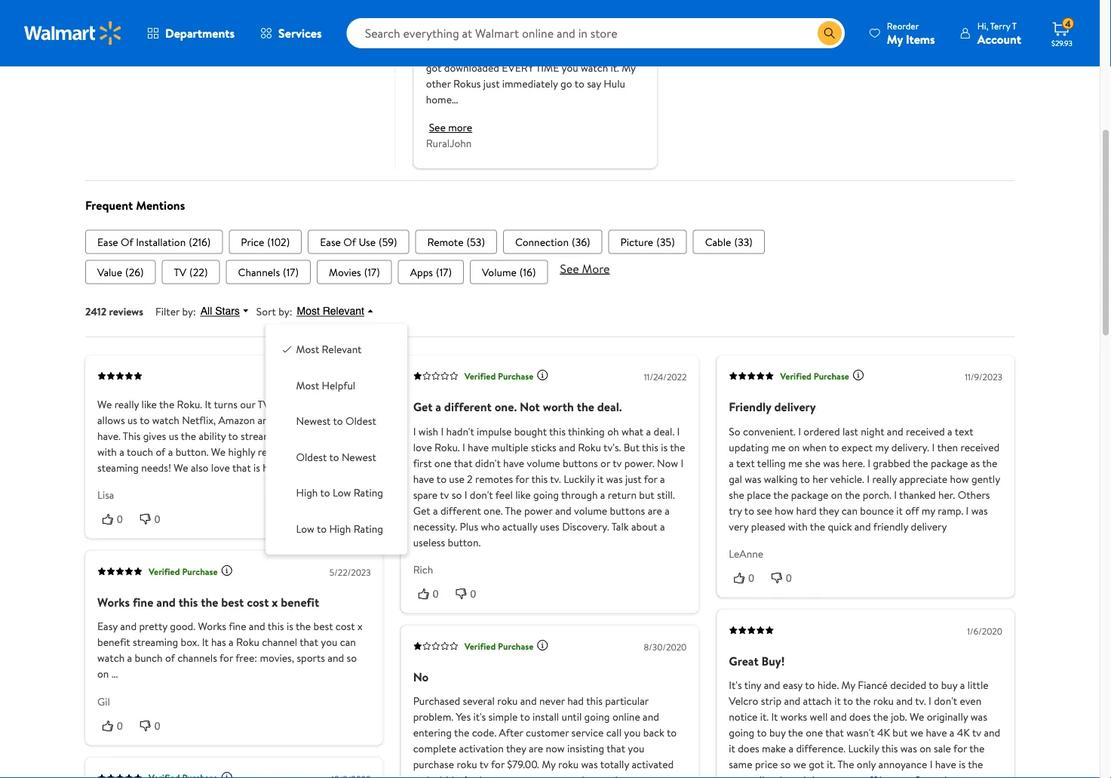 Task type: locate. For each thing, give the bounding box(es) containing it.
has inside 'we really like the roku. it turns our tvs into smart tvs and allows us to watch netflix, amazon and any other apps we have. this gives us the ability to stream shows and movies with a touch of a button. we highly recommend it for your steaming needs! we also love that is has the roku channel.'
[[263, 460, 278, 475]]

1 vertical spatial really
[[873, 472, 897, 486]]

tvs
[[258, 397, 274, 412], [326, 397, 343, 412]]

it left turns
[[205, 397, 212, 412]]

verified purchase information image
[[537, 370, 549, 382], [221, 565, 233, 577], [537, 640, 549, 652]]

friendly
[[729, 399, 772, 415]]

of inside 'we really like the roku. it turns our tvs into smart tvs and allows us to watch netflix, amazon and any other apps we have. this gives us the ability to stream shows and movies with a touch of a button. we highly recommend it for your steaming needs! we also love that is has the roku channel.'
[[156, 444, 166, 459]]

install
[[533, 710, 559, 725]]

2 vertical spatial so
[[781, 757, 791, 772]]

the down recommend
[[280, 460, 295, 475]]

delivery inside so convenient.  i ordered last night and received a text updating me on when to expect my delivery.  i then received a text telling me she was here.  i grabbed the package as the gal was walking to her vehicle.  i really appreciate how gently she place the package on the porch.  i thanked her.  others try to see how hard they can bounce it off my ramp.  i was very pleased with the quick and friendly delivery
[[911, 519, 947, 534]]

verified purchase information image up not at bottom
[[537, 370, 549, 382]]

get
[[413, 399, 433, 415], [413, 503, 431, 518]]

Search search field
[[347, 18, 845, 48]]

1 vertical spatial one.
[[484, 503, 503, 518]]

that up sports
[[300, 635, 318, 650]]

rating for low to high rating
[[354, 522, 383, 536]]

purchase up get a different one. not worth the deal.
[[498, 370, 534, 383]]

one inside i wish i hadn't impulse bought this thinking oh what a deal. i love roku. i have multiple sticks and roku tv's. but this is the first one that didn't have volume buttons or tv power. now i have to use 2 remotes for this tv. luckily it was just for a spare tv so i don't feel like going through a return but still. get a different one. the power and volume buttons are a necessity.  plus who actually uses discovery. talk about a useless button.
[[435, 456, 452, 470]]

x up channel
[[272, 594, 278, 611]]

purchase up works fine and this the best cost x benefit
[[182, 565, 218, 578]]

tvs right our
[[258, 397, 274, 412]]

1 vertical spatial cost
[[336, 619, 355, 634]]

list containing ease of installation
[[85, 230, 1015, 254]]

verified purchase information image
[[853, 370, 865, 382], [221, 772, 233, 778]]

purchase for delivery
[[814, 370, 850, 383]]

one right first
[[435, 456, 452, 470]]

but inside 'it's tiny and easy to hide. my fiancé decided to buy a little velcro strip and attach it to the roku and tv. i don't even notice it. it works well and does the job. we originally was going to buy the one that wasn't 4k but we have a 4k tv and it does make a difference. luckily this was on sale for the same price so we got it. the only annoyance i have is the controller doesn't have an on off button. so we have'
[[893, 726, 908, 740]]

that inside 'it's tiny and easy to hide. my fiancé decided to buy a little velcro strip and attach it to the roku and tv. i don't even notice it. it works well and does the job. we originally was going to buy the one that wasn't 4k but we have a 4k tv and it does make a difference. luckily this was on sale for the same price so we got it. the only annoyance i have is the controller doesn't have an on off button. so we have'
[[826, 726, 844, 740]]

your
[[340, 444, 361, 459]]

is up channel
[[287, 619, 293, 634]]

telling
[[758, 456, 786, 470]]

1 vertical spatial delivery
[[911, 519, 947, 534]]

for inside 'it's tiny and easy to hide. my fiancé decided to buy a little velcro strip and attach it to the roku and tv. i don't even notice it. it works well and does the job. we originally was going to buy the one that wasn't 4k but we have a 4k tv and it does make a difference. luckily this was on sale for the same price so we got it. the only annoyance i have is the controller doesn't have an on off button. so we have'
[[954, 742, 968, 756]]

low to high rating
[[296, 522, 383, 536]]

verified purchase up friendly delivery
[[781, 370, 850, 383]]

0 horizontal spatial ease
[[97, 235, 118, 249]]

1 vertical spatial one
[[806, 726, 823, 740]]

1 horizontal spatial the
[[838, 757, 855, 772]]

pleased
[[751, 519, 786, 534]]

friendly delivery
[[729, 399, 816, 415]]

only
[[857, 757, 876, 772]]

most relevant up 1/28/2022
[[296, 343, 362, 357]]

verified for delivery
[[781, 370, 812, 383]]

we
[[97, 397, 112, 412], [211, 444, 226, 459], [174, 460, 188, 475], [910, 710, 925, 725]]

roku up simple
[[497, 694, 518, 709]]

2 horizontal spatial button.
[[880, 773, 913, 778]]

have.
[[97, 429, 121, 443]]

0 vertical spatial she
[[805, 456, 821, 470]]

1 (17) from the left
[[283, 265, 299, 279]]

now
[[546, 742, 565, 756]]

1 vertical spatial how
[[775, 503, 794, 518]]

does up wasn't
[[850, 710, 871, 725]]

2 (17) from the left
[[364, 265, 380, 279]]

2 by: from the left
[[279, 304, 292, 319]]

1 vertical spatial most
[[296, 343, 319, 357]]

cost inside 'easy and pretty good.  works fine and this is the best cost x benefit streaming box. it has a roku channel that you can watch a bunch of channels for free: movies, sports and so on …'
[[336, 619, 355, 634]]

relevant down movies
[[323, 305, 364, 318]]

1 horizontal spatial so
[[915, 773, 927, 778]]

touch
[[127, 444, 153, 459]]

place
[[747, 487, 771, 502]]

2 rating from the top
[[354, 522, 383, 536]]

(35)
[[657, 235, 675, 249]]

1 vertical spatial but
[[893, 726, 908, 740]]

1 horizontal spatial rich
[[784, 9, 804, 24]]

one inside 'it's tiny and easy to hide. my fiancé decided to buy a little velcro strip and attach it to the roku and tv. i don't even notice it. it works well and does the job. we originally was going to buy the one that wasn't 4k but we have a 4k tv and it does make a difference. luckily this was on sale for the same price so we got it. the only annoyance i have is the controller doesn't have an on off button. so we have'
[[806, 726, 823, 740]]

love right also
[[211, 460, 230, 475]]

me up walking
[[789, 456, 803, 470]]

until
[[562, 710, 582, 725]]

and up uses
[[555, 503, 572, 518]]

0 horizontal spatial so
[[729, 424, 741, 439]]

see for see more
[[429, 120, 446, 135]]

watch inside 'we really like the roku. it turns our tvs into smart tvs and allows us to watch netflix, amazon and any other apps we have. this gives us the ability to stream shows and movies with a touch of a button. we highly recommend it for your steaming needs! we also love that is has the roku channel.'
[[152, 413, 179, 427]]

11/9/2023
[[965, 371, 1003, 384]]

that down highly
[[232, 460, 251, 475]]

this up power
[[532, 472, 548, 486]]

list item containing channels
[[226, 260, 311, 284]]

filter by:
[[155, 304, 196, 319]]

0
[[117, 513, 123, 525], [155, 513, 160, 525], [749, 572, 755, 584], [786, 572, 792, 584], [433, 588, 439, 600], [470, 588, 476, 600], [117, 720, 123, 732], [155, 720, 160, 732]]

2 vertical spatial it
[[772, 710, 778, 725]]

the inside i wish i hadn't impulse bought this thinking oh what a deal. i love roku. i have multiple sticks and roku tv's. but this is the first one that didn't have volume buttons or tv power. now i have to use 2 remotes for this tv. luckily it was just for a spare tv so i don't feel like going through a return but still. get a different one. the power and volume buttons are a necessity.  plus who actually uses discovery. talk about a useless button.
[[670, 440, 686, 455]]

1 vertical spatial off
[[864, 773, 877, 778]]

ease up value
[[97, 235, 118, 249]]

who
[[481, 519, 500, 534]]

different inside i wish i hadn't impulse bought this thinking oh what a deal. i love roku. i have multiple sticks and roku tv's. but this is the first one that didn't have volume buttons or tv power. now i have to use 2 remotes for this tv. luckily it was just for a spare tv so i don't feel like going through a return but still. get a different one. the power and volume buttons are a necessity.  plus who actually uses discovery. talk about a useless button.
[[441, 503, 481, 518]]

my right hide.
[[842, 678, 856, 693]]

a inside the purchased  several roku and never had this particular problem. yes it's simple to install until going online and entering the code. after customer service call you back to complete activation they are now insisting that you purchase roku tv for $79.00. my roku was totally activated and within 6 minutes a screen popped up saying gues
[[510, 773, 515, 778]]

my down the night
[[876, 440, 889, 455]]

roku inside 'easy and pretty good.  works fine and this is the best cost x benefit streaming box. it has a roku channel that you can watch a bunch of channels for free: movies, sports and so on …'
[[236, 635, 259, 650]]

0 horizontal spatial see
[[429, 120, 446, 135]]

picture (35)
[[621, 235, 675, 249]]

call
[[607, 726, 622, 740]]

relevant
[[323, 305, 364, 318], [322, 343, 362, 357]]

one.
[[495, 399, 517, 415], [484, 503, 503, 518]]

really inside 'we really like the roku. it turns our tvs into smart tvs and allows us to watch netflix, amazon and any other apps we have. this gives us the ability to stream shows and movies with a touch of a button. we highly recommend it for your steaming needs! we also love that is has the roku channel.'
[[114, 397, 139, 412]]

1 vertical spatial deal.
[[654, 424, 675, 439]]

low down channel.
[[333, 486, 351, 501]]

smart
[[297, 397, 324, 412]]

can inside 'easy and pretty good.  works fine and this is the best cost x benefit streaming box. it has a roku channel that you can watch a bunch of channels for free: movies, sports and so on …'
[[340, 635, 356, 650]]

1 horizontal spatial can
[[842, 503, 858, 518]]

8/30/2020
[[644, 641, 687, 654]]

purchase for a
[[498, 370, 534, 383]]

1 vertical spatial oldest
[[296, 450, 327, 465]]

roku up popped
[[558, 757, 579, 772]]

going up service
[[585, 710, 610, 725]]

package up "hard"
[[792, 487, 829, 502]]

1 horizontal spatial really
[[873, 472, 897, 486]]

this up channel
[[268, 619, 284, 634]]

to left install
[[520, 710, 530, 725]]

you inside 'easy and pretty good.  works fine and this is the best cost x benefit streaming box. it has a roku channel that you can watch a bunch of channels for free: movies, sports and so on …'
[[321, 635, 338, 650]]

buy left the little
[[942, 678, 958, 693]]

0 vertical spatial tv.
[[550, 472, 561, 486]]

is up now at bottom right
[[661, 440, 668, 455]]

0 horizontal spatial cost
[[247, 594, 269, 611]]

online
[[613, 710, 641, 725]]

value
[[97, 265, 122, 279]]

high down oldest to newest
[[296, 486, 318, 501]]

1 by: from the left
[[182, 304, 196, 319]]

1 vertical spatial button.
[[448, 535, 481, 550]]

has up channels
[[211, 635, 226, 650]]

the inside 'it's tiny and easy to hide. my fiancé decided to buy a little velcro strip and attach it to the roku and tv. i don't even notice it. it works well and does the job. we originally was going to buy the one that wasn't 4k but we have a 4k tv and it does make a difference. luckily this was on sale for the same price so we got it. the only annoyance i have is the controller doesn't have an on off button. so we have'
[[838, 757, 855, 772]]

list item
[[85, 230, 223, 254], [229, 230, 302, 254], [308, 230, 409, 254], [415, 230, 497, 254], [503, 230, 603, 254], [609, 230, 687, 254], [693, 230, 765, 254], [85, 260, 156, 284], [162, 260, 220, 284], [226, 260, 311, 284], [317, 260, 392, 284], [398, 260, 464, 284], [470, 260, 548, 284]]

search icon image
[[824, 27, 836, 39]]

to down 'amazon'
[[228, 429, 238, 443]]

of up needs!
[[156, 444, 166, 459]]

tv up 'minutes'
[[480, 757, 489, 772]]

great
[[729, 653, 759, 670]]

simple
[[489, 710, 518, 725]]

my down thanked
[[922, 503, 936, 518]]

tv.
[[550, 472, 561, 486], [916, 694, 926, 709]]

the up actually
[[505, 503, 522, 518]]

the inside 'easy and pretty good.  works fine and this is the best cost x benefit streaming box. it has a roku channel that you can watch a bunch of channels for free: movies, sports and so on …'
[[296, 619, 311, 634]]

it down strip
[[772, 710, 778, 725]]

it
[[316, 444, 322, 459], [597, 472, 604, 486], [897, 503, 903, 518], [835, 694, 841, 709], [729, 742, 736, 756]]

list item containing connection
[[503, 230, 603, 254]]

1 vertical spatial text
[[737, 456, 755, 470]]

deal.
[[598, 399, 622, 415], [654, 424, 675, 439]]

1 horizontal spatial (17)
[[364, 265, 380, 279]]

0 vertical spatial my
[[887, 31, 903, 47]]

others
[[958, 487, 990, 502]]

other
[[295, 413, 320, 427]]

spare
[[413, 487, 438, 502]]

2 of from the left
[[344, 235, 356, 249]]

my
[[887, 31, 903, 47], [842, 678, 856, 693], [542, 757, 556, 772]]

ramp.
[[938, 503, 964, 518]]

3 (17) from the left
[[436, 265, 452, 279]]

0 horizontal spatial high
[[296, 486, 318, 501]]

was down the even on the bottom
[[971, 710, 988, 725]]

2 get from the top
[[413, 503, 431, 518]]

list
[[85, 230, 1015, 254]]

1 vertical spatial me
[[789, 456, 803, 470]]

so inside 'easy and pretty good.  works fine and this is the best cost x benefit streaming box. it has a roku channel that you can watch a bunch of channels for free: movies, sports and so on …'
[[347, 651, 357, 666]]

1 horizontal spatial one
[[806, 726, 823, 740]]

love up first
[[413, 440, 432, 455]]

stars
[[215, 305, 240, 318]]

ruraljohn
[[426, 136, 472, 150]]

0 vertical spatial so
[[729, 424, 741, 439]]

it.
[[761, 710, 769, 725], [827, 757, 836, 772]]

service
[[572, 726, 604, 740]]

to right easy
[[805, 678, 815, 693]]

impulse
[[477, 424, 512, 439]]

this
[[549, 424, 566, 439], [642, 440, 659, 455], [532, 472, 548, 486], [179, 594, 198, 611], [268, 619, 284, 634], [586, 694, 603, 709], [882, 742, 898, 756]]

like inside i wish i hadn't impulse bought this thinking oh what a deal. i love roku. i have multiple sticks and roku tv's. but this is the first one that didn't have volume buttons or tv power. now i have to use 2 remotes for this tv. luckily it was just for a spare tv so i don't feel like going through a return but still. get a different one. the power and volume buttons are a necessity.  plus who actually uses discovery. talk about a useless button.
[[516, 487, 531, 502]]

so right sports
[[347, 651, 357, 666]]

verified purchase for delivery
[[781, 370, 850, 383]]

with down have.
[[97, 444, 117, 459]]

1 horizontal spatial has
[[263, 460, 278, 475]]

so inside 'it's tiny and easy to hide. my fiancé decided to buy a little velcro strip and attach it to the roku and tv. i don't even notice it. it works well and does the job. we originally was going to buy the one that wasn't 4k but we have a 4k tv and it does make a difference. luckily this was on sale for the same price so we got it. the only annoyance i have is the controller doesn't have an on off button. so we have'
[[915, 773, 927, 778]]

helpful
[[322, 378, 356, 393]]

1 horizontal spatial high
[[329, 522, 351, 536]]

0 vertical spatial deal.
[[598, 399, 622, 415]]

0 button down the lisa
[[97, 512, 135, 527]]

1 rating from the top
[[354, 486, 383, 501]]

0 horizontal spatial don't
[[470, 487, 493, 502]]

my left items
[[887, 31, 903, 47]]

sports
[[297, 651, 325, 666]]

verified for fine
[[149, 565, 180, 578]]

1 vertical spatial you
[[624, 726, 641, 740]]

see more
[[429, 120, 473, 135]]

we really like the roku. it turns our tvs into smart tvs and allows us to watch netflix, amazon and any other apps we have. this gives us the ability to stream shows and movies with a touch of a button. we highly recommend it for your steaming needs! we also love that is has the roku channel.
[[97, 397, 363, 475]]

1 vertical spatial like
[[516, 487, 531, 502]]

night
[[861, 424, 885, 439]]

0 vertical spatial watch
[[152, 413, 179, 427]]

roku inside 'it's tiny and easy to hide. my fiancé decided to buy a little velcro strip and attach it to the roku and tv. i don't even notice it. it works well and does the job. we originally was going to buy the one that wasn't 4k but we have a 4k tv and it does make a difference. luckily this was on sale for the same price so we got it. the only annoyance i have is the controller doesn't have an on off button. so we have'
[[874, 694, 894, 709]]

it right the box.
[[202, 635, 209, 650]]

relevant up 1/28/2022
[[322, 343, 362, 357]]

1 vertical spatial works
[[198, 619, 226, 634]]

but down job.
[[893, 726, 908, 740]]

0 vertical spatial get
[[413, 399, 433, 415]]

verified purchase information image up works fine and this the best cost x benefit
[[221, 565, 233, 577]]

benefit up channel
[[281, 594, 319, 611]]

0 vertical spatial of
[[156, 444, 166, 459]]

1 vertical spatial us
[[169, 429, 179, 443]]

originally
[[927, 710, 969, 725]]

but inside i wish i hadn't impulse bought this thinking oh what a deal. i love roku. i have multiple sticks and roku tv's. but this is the first one that didn't have volume buttons or tv power. now i have to use 2 remotes for this tv. luckily it was just for a spare tv so i don't feel like going through a return but still. get a different one. the power and volume buttons are a necessity.  plus who actually uses discovery. talk about a useless button.
[[639, 487, 655, 502]]

1 horizontal spatial she
[[805, 456, 821, 470]]

0 vertical spatial going
[[534, 487, 559, 502]]

button. inside 'it's tiny and easy to hide. my fiancé decided to buy a little velcro strip and attach it to the roku and tv. i don't even notice it. it works well and does the job. we originally was going to buy the one that wasn't 4k but we have a 4k tv and it does make a difference. luckily this was on sale for the same price so we got it. the only annoyance i have is the controller doesn't have an on off button. so we have'
[[880, 773, 913, 778]]

it inside 'we really like the roku. it turns our tvs into smart tvs and allows us to watch netflix, amazon and any other apps we have. this gives us the ability to stream shows and movies with a touch of a button. we highly recommend it for your steaming needs! we also love that is has the roku channel.'
[[316, 444, 322, 459]]

1 horizontal spatial x
[[358, 619, 363, 634]]

0 vertical spatial are
[[648, 503, 662, 518]]

roku up free:
[[236, 635, 259, 650]]

tv inside the purchased  several roku and never had this particular problem. yes it's simple to install until going online and entering the code. after customer service call you back to complete activation they are now insisting that you purchase roku tv for $79.00. my roku was totally activated and within 6 minutes a screen popped up saying gues
[[480, 757, 489, 772]]

we up allows
[[97, 397, 112, 412]]

0 vertical spatial with
[[97, 444, 117, 459]]

so inside so convenient.  i ordered last night and received a text updating me on when to expect my delivery.  i then received a text telling me she was here.  i grabbed the package as the gal was walking to her vehicle.  i really appreciate how gently she place the package on the porch.  i thanked her.  others try to see how hard they can bounce it off my ramp.  i was very pleased with the quick and friendly delivery
[[729, 424, 741, 439]]

my inside the purchased  several roku and never had this particular problem. yes it's simple to install until going online and entering the code. after customer service call you back to complete activation they are now insisting that you purchase roku tv for $79.00. my roku was totally activated and within 6 minutes a screen popped up saying gues
[[542, 757, 556, 772]]

1 vertical spatial verified purchase information image
[[221, 565, 233, 577]]

to
[[140, 413, 150, 427], [333, 414, 343, 429], [228, 429, 238, 443], [829, 440, 839, 455], [329, 450, 339, 465], [437, 472, 447, 486], [800, 472, 810, 486], [320, 486, 330, 501], [745, 503, 755, 518], [317, 522, 327, 536], [805, 678, 815, 693], [929, 678, 939, 693], [844, 694, 854, 709], [520, 710, 530, 725], [667, 726, 677, 740], [757, 726, 767, 740]]

1 horizontal spatial button.
[[448, 535, 481, 550]]

list item up apps (17)
[[415, 230, 497, 254]]

the down originally
[[968, 757, 984, 772]]

and down the little
[[984, 726, 1001, 740]]

on
[[789, 440, 800, 455], [831, 487, 843, 502], [97, 667, 109, 682], [920, 742, 932, 756], [849, 773, 861, 778]]

2 horizontal spatial so
[[781, 757, 791, 772]]

a up then
[[948, 424, 953, 439]]

roku inside 'we really like the roku. it turns our tvs into smart tvs and allows us to watch netflix, amazon and any other apps we have. this gives us the ability to stream shows and movies with a touch of a button. we highly recommend it for your steaming needs! we also love that is has the roku channel.'
[[298, 460, 321, 475]]

it. right got
[[827, 757, 836, 772]]

0 horizontal spatial they
[[506, 742, 526, 756]]

mentions
[[136, 197, 185, 214]]

she
[[805, 456, 821, 470], [729, 487, 745, 502]]

rich
[[784, 9, 804, 24], [413, 562, 433, 577]]

i wish i hadn't impulse bought this thinking oh what a deal. i love roku. i have multiple sticks and roku tv's. but this is the first one that didn't have volume buttons or tv power. now i have to use 2 remotes for this tv. luckily it was just for a spare tv so i don't feel like going through a return but still. get a different one. the power and volume buttons are a necessity.  plus who actually uses discovery. talk about a useless button.
[[413, 424, 686, 550]]

x inside 'easy and pretty good.  works fine and this is the best cost x benefit streaming box. it has a roku channel that you can watch a bunch of channels for free: movies, sports and so on …'
[[358, 619, 363, 634]]

of left use
[[344, 235, 356, 249]]

see inside "list"
[[560, 260, 579, 277]]

1 vertical spatial has
[[211, 635, 226, 650]]

0 horizontal spatial best
[[221, 594, 244, 611]]

i right ramp.
[[966, 503, 969, 518]]

even
[[960, 694, 982, 709]]

list item containing volume
[[470, 260, 548, 284]]

0 horizontal spatial verified purchase information image
[[221, 772, 233, 778]]

for inside the purchased  several roku and never had this particular problem. yes it's simple to install until going online and entering the code. after customer service call you back to complete activation they are now insisting that you purchase roku tv for $79.00. my roku was totally activated and within 6 minutes a screen popped up saying gues
[[491, 757, 505, 772]]

verified purchase information image for worth
[[537, 370, 549, 382]]

going inside i wish i hadn't impulse bought this thinking oh what a deal. i love roku. i have multiple sticks and roku tv's. but this is the first one that didn't have volume buttons or tv power. now i have to use 2 remotes for this tv. luckily it was just for a spare tv so i don't feel like going through a return but still. get a different one. the power and volume buttons are a necessity.  plus who actually uses discovery. talk about a useless button.
[[534, 487, 559, 502]]

1 horizontal spatial they
[[819, 503, 840, 518]]

our
[[240, 397, 255, 412]]

1 horizontal spatial tv.
[[916, 694, 926, 709]]

thinking
[[568, 424, 605, 439]]

off inside 'it's tiny and easy to hide. my fiancé decided to buy a little velcro strip and attach it to the roku and tv. i don't even notice it. it works well and does the job. we originally was going to buy the one that wasn't 4k but we have a 4k tv and it does make a difference. luckily this was on sale for the same price so we got it. the only annoyance i have is the controller doesn't have an on off button. so we have'
[[864, 773, 877, 778]]

channel
[[262, 635, 297, 650]]

i right here.
[[868, 456, 871, 470]]

most relevant inside dropdown button
[[297, 305, 364, 318]]

1 horizontal spatial deal.
[[654, 424, 675, 439]]

the inside i wish i hadn't impulse bought this thinking oh what a deal. i love roku. i have multiple sticks and roku tv's. but this is the first one that didn't have volume buttons or tv power. now i have to use 2 remotes for this tv. luckily it was just for a spare tv so i don't feel like going through a return but still. get a different one. the power and volume buttons are a necessity.  plus who actually uses discovery. talk about a useless button.
[[505, 503, 522, 518]]

to down channel.
[[320, 486, 330, 501]]

1 ease from the left
[[97, 235, 118, 249]]

benefit inside 'easy and pretty good.  works fine and this is the best cost x benefit streaming box. it has a roku channel that you can watch a bunch of channels for free: movies, sports and so on …'
[[97, 635, 130, 650]]

tv. down decided in the right of the page
[[916, 694, 926, 709]]

the
[[505, 503, 522, 518], [838, 757, 855, 772]]

tv down the even on the bottom
[[973, 726, 982, 740]]

delivery down ramp.
[[911, 519, 947, 534]]

0 horizontal spatial with
[[97, 444, 117, 459]]

1 horizontal spatial 4k
[[958, 726, 970, 740]]

my inside reorder my items
[[887, 31, 903, 47]]

list item containing cable
[[693, 230, 765, 254]]

1 vertical spatial roku.
[[435, 440, 460, 455]]

0 vertical spatial see
[[429, 120, 446, 135]]

walmart image
[[24, 21, 122, 45]]

0 vertical spatial rating
[[354, 486, 383, 501]]

2 ease from the left
[[320, 235, 341, 249]]

1 vertical spatial get
[[413, 503, 431, 518]]

list item containing picture
[[609, 230, 687, 254]]

how
[[951, 472, 969, 486], [775, 503, 794, 518]]

2 vertical spatial going
[[729, 726, 755, 740]]

1 horizontal spatial off
[[906, 503, 920, 518]]

easy and pretty good.  works fine and this is the best cost x benefit streaming box. it has a roku channel that you can watch a bunch of channels for free: movies, sports and so on …
[[97, 619, 363, 682]]

good.
[[170, 619, 195, 634]]

deal. up oh
[[598, 399, 622, 415]]

so
[[452, 487, 462, 502], [347, 651, 357, 666], [781, 757, 791, 772]]

us right gives
[[169, 429, 179, 443]]

0 horizontal spatial but
[[639, 487, 655, 502]]

friendly
[[874, 519, 909, 534]]

1 horizontal spatial so
[[452, 487, 462, 502]]

0 horizontal spatial my
[[542, 757, 556, 772]]

1 vertical spatial best
[[314, 619, 333, 634]]

movies,
[[260, 651, 294, 666]]

and
[[345, 397, 362, 412], [258, 413, 274, 427], [887, 424, 904, 439], [305, 429, 321, 443], [559, 440, 576, 455], [555, 503, 572, 518], [855, 519, 871, 534], [156, 594, 176, 611], [120, 619, 137, 634], [249, 619, 265, 634], [328, 651, 344, 666], [764, 678, 781, 693], [521, 694, 537, 709], [784, 694, 801, 709], [897, 694, 913, 709], [643, 710, 659, 725], [831, 710, 847, 725], [984, 726, 1001, 740], [413, 773, 430, 778]]

1 vertical spatial different
[[441, 503, 481, 518]]

1 vertical spatial buttons
[[610, 503, 645, 518]]

totally
[[600, 757, 629, 772]]

fine up "pretty"
[[133, 594, 153, 611]]

package down then
[[931, 456, 969, 470]]

2 horizontal spatial my
[[887, 31, 903, 47]]

0 horizontal spatial roku.
[[177, 397, 202, 412]]

0 vertical spatial really
[[114, 397, 139, 412]]

option group
[[278, 337, 395, 543]]

by: for sort by:
[[279, 304, 292, 319]]

verified for a
[[465, 370, 496, 383]]

a right the box.
[[229, 635, 234, 650]]

4k down originally
[[958, 726, 970, 740]]

4
[[1066, 17, 1071, 30]]

last
[[843, 424, 859, 439]]

it's
[[729, 678, 742, 693]]

is inside i wish i hadn't impulse bought this thinking oh what a deal. i love roku. i have multiple sticks and roku tv's. but this is the first one that didn't have volume buttons or tv power. now i have to use 2 remotes for this tv. luckily it was just for a spare tv so i don't feel like going through a return but still. get a different one. the power and volume buttons are a necessity.  plus who actually uses discovery. talk about a useless button.
[[661, 440, 668, 455]]

0 horizontal spatial low
[[296, 522, 315, 536]]

controller
[[729, 773, 774, 778]]

purchase for fine
[[182, 565, 218, 578]]

1 vertical spatial does
[[738, 742, 760, 756]]

0 horizontal spatial button.
[[176, 444, 209, 459]]

to left use
[[437, 472, 447, 486]]

…
[[111, 667, 118, 682]]

they inside the purchased  several roku and never had this particular problem. yes it's simple to install until going online and entering the code. after customer service call you back to complete activation they are now insisting that you purchase roku tv for $79.00. my roku was totally activated and within 6 minutes a screen popped up saying gues
[[506, 742, 526, 756]]

volume down sticks
[[527, 456, 560, 470]]

that inside i wish i hadn't impulse bought this thinking oh what a deal. i love roku. i have multiple sticks and roku tv's. but this is the first one that didn't have volume buttons or tv power. now i have to use 2 remotes for this tv. luckily it was just for a spare tv so i don't feel like going through a return but still. get a different one. the power and volume buttons are a necessity.  plus who actually uses discovery. talk about a useless button.
[[454, 456, 473, 470]]

0 vertical spatial you
[[321, 635, 338, 650]]

on right an on the bottom right of the page
[[849, 773, 861, 778]]

for inside 'easy and pretty good.  works fine and this is the best cost x benefit streaming box. it has a roku channel that you can watch a bunch of channels for free: movies, sports and so on …'
[[220, 651, 233, 666]]

see for see more
[[560, 260, 579, 277]]

has
[[263, 460, 278, 475], [211, 635, 226, 650]]

one
[[435, 456, 452, 470], [806, 726, 823, 740]]

going down notice
[[729, 726, 755, 740]]

it inside so convenient.  i ordered last night and received a text updating me on when to expect my delivery.  i then received a text telling me she was here.  i grabbed the package as the gal was walking to her vehicle.  i really appreciate how gently she place the package on the porch.  i thanked her.  others try to see how hard they can bounce it off my ramp.  i was very pleased with the quick and friendly delivery
[[897, 503, 903, 518]]

1 of from the left
[[121, 235, 133, 249]]

they inside so convenient.  i ordered last night and received a text updating me on when to expect my delivery.  i then received a text telling me she was here.  i grabbed the package as the gal was walking to her vehicle.  i really appreciate how gently she place the package on the porch.  i thanked her.  others try to see how hard they can bounce it off my ramp.  i was very pleased with the quick and friendly delivery
[[819, 503, 840, 518]]

the down fiancé
[[856, 694, 871, 709]]

tv right spare
[[440, 487, 449, 502]]

0 vertical spatial verified purchase information image
[[537, 370, 549, 382]]

1 vertical spatial low
[[296, 522, 315, 536]]

1 vertical spatial volume
[[574, 503, 608, 518]]

doesn't
[[777, 773, 810, 778]]

necessity.
[[413, 519, 457, 534]]

like right feel
[[516, 487, 531, 502]]

package
[[931, 456, 969, 470], [792, 487, 829, 502]]

most right most relevant radio
[[296, 343, 319, 357]]

rating for high to low rating
[[354, 486, 383, 501]]

that inside 'we really like the roku. it turns our tvs into smart tvs and allows us to watch netflix, amazon and any other apps we have. this gives us the ability to stream shows and movies with a touch of a button. we highly recommend it for your steaming needs! we also love that is has the roku channel.'
[[232, 460, 251, 475]]

how right see
[[775, 503, 794, 518]]

buttons
[[563, 456, 598, 470], [610, 503, 645, 518]]

tv
[[174, 265, 186, 279]]

1 horizontal spatial roku
[[298, 460, 321, 475]]

oldest
[[346, 414, 376, 429], [296, 450, 327, 465]]

1 horizontal spatial watch
[[152, 413, 179, 427]]

low down high to low rating
[[296, 522, 315, 536]]

2 horizontal spatial (17)
[[436, 265, 452, 279]]

turns
[[214, 397, 238, 412]]

a
[[436, 399, 441, 415], [646, 424, 651, 439], [948, 424, 953, 439], [119, 444, 124, 459], [168, 444, 173, 459], [729, 456, 734, 470], [660, 472, 665, 486], [601, 487, 606, 502], [433, 503, 438, 518], [665, 503, 670, 518], [660, 519, 665, 534], [229, 635, 234, 650], [127, 651, 132, 666], [960, 678, 965, 693], [950, 726, 955, 740], [789, 742, 794, 756], [510, 773, 515, 778]]

2 vertical spatial my
[[542, 757, 556, 772]]

deal. inside i wish i hadn't impulse bought this thinking oh what a deal. i love roku. i have multiple sticks and roku tv's. but this is the first one that didn't have volume buttons or tv power. now i have to use 2 remotes for this tv. luckily it was just for a spare tv so i don't feel like going through a return but still. get a different one. the power and volume buttons are a necessity.  plus who actually uses discovery. talk about a useless button.
[[654, 424, 675, 439]]

fine inside 'easy and pretty good.  works fine and this is the best cost x benefit streaming box. it has a roku channel that you can watch a bunch of channels for free: movies, sports and so on …'
[[229, 619, 246, 634]]



Task type: vqa. For each thing, say whether or not it's contained in the screenshot.


Task type: describe. For each thing, give the bounding box(es) containing it.
1 horizontal spatial low
[[333, 486, 351, 501]]

of inside 'easy and pretty good.  works fine and this is the best cost x benefit streaming box. it has a roku channel that you can watch a bunch of channels for free: movies, sports and so on …'
[[165, 651, 175, 666]]

1 vertical spatial my
[[922, 503, 936, 518]]

free:
[[236, 651, 257, 666]]

tv. inside i wish i hadn't impulse bought this thinking oh what a deal. i love roku. i have multiple sticks and roku tv's. but this is the first one that didn't have volume buttons or tv power. now i have to use 2 remotes for this tv. luckily it was just for a spare tv so i don't feel like going through a return but still. get a different one. the power and volume buttons are a necessity.  plus who actually uses discovery. talk about a useless button.
[[550, 472, 561, 486]]

not
[[520, 399, 540, 415]]

a down originally
[[950, 726, 955, 740]]

purchased
[[413, 694, 461, 709]]

a left return
[[601, 487, 606, 502]]

terry
[[991, 19, 1011, 32]]

it inside i wish i hadn't impulse bought this thinking oh what a deal. i love roku. i have multiple sticks and roku tv's. but this is the first one that didn't have volume buttons or tv power. now i have to use 2 remotes for this tv. luckily it was just for a spare tv so i don't feel like going through a return but still. get a different one. the power and volume buttons are a necessity.  plus who actually uses discovery. talk about a useless button.
[[597, 472, 604, 486]]

list item containing remote
[[415, 230, 497, 254]]

0 vertical spatial buttons
[[563, 456, 598, 470]]

stream
[[241, 429, 272, 443]]

0 horizontal spatial received
[[906, 424, 945, 439]]

roku. inside 'we really like the roku. it turns our tvs into smart tvs and allows us to watch netflix, amazon and any other apps we have. this gives us the ability to stream shows and movies with a touch of a button. we highly recommend it for your steaming needs! we also love that is has the roku channel.'
[[177, 397, 202, 412]]

(17) for apps (17)
[[436, 265, 452, 279]]

to right "when"
[[829, 440, 839, 455]]

list item containing movies
[[317, 260, 392, 284]]

a up needs!
[[168, 444, 173, 459]]

best inside 'easy and pretty good.  works fine and this is the best cost x benefit streaming box. it has a roku channel that you can watch a bunch of channels for free: movies, sports and so on …'
[[314, 619, 333, 634]]

hide.
[[818, 678, 839, 693]]

we inside 'we really like the roku. it turns our tvs into smart tvs and allows us to watch netflix, amazon and any other apps we have. this gives us the ability to stream shows and movies with a touch of a button. we highly recommend it for your steaming needs! we also love that is has the roku channel.'
[[346, 413, 359, 427]]

gil
[[97, 694, 110, 709]]

we up doesn't at right bottom
[[794, 757, 807, 772]]

list item containing ease of installation
[[85, 230, 223, 254]]

and right well
[[831, 710, 847, 725]]

bunch
[[135, 651, 163, 666]]

and down decided in the right of the page
[[897, 694, 913, 709]]

pretty
[[139, 619, 167, 634]]

i down hadn't
[[463, 440, 465, 455]]

1 horizontal spatial how
[[951, 472, 969, 486]]

cable
[[705, 235, 732, 249]]

it inside 'we really like the roku. it turns our tvs into smart tvs and allows us to watch netflix, amazon and any other apps we have. this gives us the ability to stream shows and movies with a touch of a button. we highly recommend it for your steaming needs! we also love that is has the roku channel.'
[[205, 397, 212, 412]]

hard
[[797, 503, 817, 518]]

love inside 'we really like the roku. it turns our tvs into smart tvs and allows us to watch netflix, amazon and any other apps we have. this gives us the ability to stream shows and movies with a touch of a button. we highly recommend it for your steaming needs! we also love that is has the roku channel.'
[[211, 460, 230, 475]]

see more button
[[429, 120, 473, 135]]

decided
[[891, 678, 927, 693]]

0 button down needs!
[[135, 512, 172, 527]]

as
[[971, 456, 980, 470]]

this up sticks
[[549, 424, 566, 439]]

1 vertical spatial newest
[[342, 450, 376, 465]]

1 tvs from the left
[[258, 397, 274, 412]]

so inside 'it's tiny and easy to hide. my fiancé decided to buy a little velcro strip and attach it to the roku and tv. i don't even notice it. it works well and does the job. we originally was going to buy the one that wasn't 4k but we have a 4k tv and it does make a difference. luckily this was on sale for the same price so we got it. the only annoyance i have is the controller doesn't have an on off button. so we have'
[[781, 757, 791, 772]]

verified purchase for a
[[465, 370, 534, 383]]

the down netflix,
[[181, 429, 196, 443]]

my inside 'it's tiny and easy to hide. my fiancé decided to buy a little velcro strip and attach it to the roku and tv. i don't even notice it. it works well and does the job. we originally was going to buy the one that wasn't 4k but we have a 4k tv and it does make a difference. luckily this was on sale for the same price so we got it. the only annoyance i have is the controller doesn't have an on off button. so we have'
[[842, 678, 856, 693]]

grabbed
[[873, 456, 911, 470]]

a up wish
[[436, 399, 441, 415]]

is inside 'easy and pretty good.  works fine and this is the best cost x benefit streaming box. it has a roku channel that you can watch a bunch of channels for free: movies, sports and so on …'
[[287, 619, 293, 634]]

1 get from the top
[[413, 399, 433, 415]]

0 horizontal spatial fine
[[133, 594, 153, 611]]

and up back
[[643, 710, 659, 725]]

are inside i wish i hadn't impulse bought this thinking oh what a deal. i love roku. i have multiple sticks and roku tv's. but this is the first one that didn't have volume buttons or tv power. now i have to use 2 remotes for this tv. luckily it was just for a spare tv so i don't feel like going through a return but still. get a different one. the power and volume buttons are a necessity.  plus who actually uses discovery. talk about a useless button.
[[648, 503, 662, 518]]

by: for filter by:
[[182, 304, 196, 319]]

this inside the purchased  several roku and never had this particular problem. yes it's simple to install until going online and entering the code. after customer service call you back to complete activation they are now insisting that you purchase roku tv for $79.00. my roku was totally activated and within 6 minutes a screen popped up saying gues
[[586, 694, 603, 709]]

a up still.
[[660, 472, 665, 486]]

(17) for movies (17)
[[364, 265, 380, 279]]

power
[[524, 503, 553, 518]]

0 vertical spatial high
[[296, 486, 318, 501]]

(216)
[[189, 235, 211, 249]]

5/22/2023
[[330, 566, 371, 579]]

to right try
[[745, 503, 755, 518]]

sale
[[934, 742, 952, 756]]

don't inside 'it's tiny and easy to hide. my fiancé decided to buy a little velcro strip and attach it to the roku and tv. i don't even notice it. it works well and does the job. we originally was going to buy the one that wasn't 4k but we have a 4k tv and it does make a difference. luckily this was on sale for the same price so we got it. the only annoyance i have is the controller doesn't have an on off button. so we have'
[[934, 694, 958, 709]]

tv inside 'it's tiny and easy to hide. my fiancé decided to buy a little velcro strip and attach it to the roku and tv. i don't even notice it. it works well and does the job. we originally was going to buy the one that wasn't 4k but we have a 4k tv and it does make a difference. luckily this was on sale for the same price so we got it. the only annoyance i have is the controller doesn't have an on off button. so we have'
[[973, 726, 982, 740]]

worth
[[543, 399, 574, 415]]

i up originally
[[929, 694, 932, 709]]

really inside so convenient.  i ordered last night and received a text updating me on when to expect my delivery.  i then received a text telling me she was here.  i grabbed the package as the gal was walking to her vehicle.  i really appreciate how gently she place the package on the porch.  i thanked her.  others try to see how hard they can bounce it off my ramp.  i was very pleased with the quick and friendly delivery
[[873, 472, 897, 486]]

1 vertical spatial rich
[[413, 562, 433, 577]]

tv right or
[[613, 456, 622, 470]]

a right 'about'
[[660, 519, 665, 534]]

0 vertical spatial us
[[127, 413, 137, 427]]

1 4k from the left
[[878, 726, 890, 740]]

sticks
[[531, 440, 557, 455]]

little
[[968, 678, 989, 693]]

see more list
[[85, 260, 1015, 284]]

insisting
[[567, 742, 605, 756]]

0 button down the bunch
[[135, 718, 172, 734]]

2 vertical spatial most
[[296, 378, 319, 393]]

was down others
[[972, 503, 988, 518]]

to up gives
[[140, 413, 150, 427]]

0 button down pleased
[[767, 570, 804, 586]]

1 vertical spatial received
[[961, 440, 1000, 455]]

on left sale
[[920, 742, 932, 756]]

and down helpful
[[345, 397, 362, 412]]

more
[[582, 260, 610, 277]]

of for use
[[344, 235, 356, 249]]

0 vertical spatial volume
[[527, 456, 560, 470]]

is inside 'we really like the roku. it turns our tvs into smart tvs and allows us to watch netflix, amazon and any other apps we have. this gives us the ability to stream shows and movies with a touch of a button. we highly recommend it for your steaming needs! we also love that is has the roku channel.'
[[254, 460, 260, 475]]

wish
[[419, 424, 439, 439]]

0 horizontal spatial it.
[[761, 710, 769, 725]]

don't inside i wish i hadn't impulse bought this thinking oh what a deal. i love roku. i have multiple sticks and roku tv's. but this is the first one that didn't have volume buttons or tv power. now i have to use 2 remotes for this tv. luckily it was just for a spare tv so i don't feel like going through a return but still. get a different one. the power and volume buttons are a necessity.  plus who actually uses discovery. talk about a useless button.
[[470, 487, 493, 502]]

on inside 'easy and pretty good.  works fine and this is the best cost x benefit streaming box. it has a roku channel that you can watch a bunch of channels for free: movies, sports and so on …'
[[97, 667, 109, 682]]

bounce
[[861, 503, 894, 518]]

so convenient.  i ordered last night and received a text updating me on when to expect my delivery.  i then received a text telling me she was here.  i grabbed the package as the gal was walking to her vehicle.  i really appreciate how gently she place the package on the porch.  i thanked her.  others try to see how hard they can bounce it off my ramp.  i was very pleased with the quick and friendly delivery
[[729, 424, 1001, 534]]

was up the place
[[745, 472, 762, 486]]

it up same
[[729, 742, 736, 756]]

then
[[938, 440, 959, 455]]

0 vertical spatial me
[[772, 440, 786, 455]]

and up strip
[[764, 678, 781, 693]]

i up porch.
[[867, 472, 870, 486]]

roku inside i wish i hadn't impulse bought this thinking oh what a deal. i love roku. i have multiple sticks and roku tv's. but this is the first one that didn't have volume buttons or tv power. now i have to use 2 remotes for this tv. luckily it was just for a spare tv so i don't feel like going through a return but still. get a different one. the power and volume buttons are a necessity.  plus who actually uses discovery. talk about a useless button.
[[578, 440, 601, 455]]

0 vertical spatial package
[[931, 456, 969, 470]]

verified purchase information image for best
[[221, 565, 233, 577]]

are inside the purchased  several roku and never had this particular problem. yes it's simple to install until going online and entering the code. after customer service call you back to complete activation they are now insisting that you purchase roku tv for $79.00. my roku was totally activated and within 6 minutes a screen popped up saying gues
[[529, 742, 543, 756]]

a right make
[[789, 742, 794, 756]]

0 horizontal spatial text
[[737, 456, 755, 470]]

1 horizontal spatial benefit
[[281, 594, 319, 611]]

0 horizontal spatial oldest
[[296, 450, 327, 465]]

(53)
[[467, 235, 485, 249]]

this inside 'it's tiny and easy to hide. my fiancé decided to buy a little velcro strip and attach it to the roku and tv. i don't even notice it. it works well and does the job. we originally was going to buy the one that wasn't 4k but we have a 4k tv and it does make a difference. luckily this was on sale for the same price so we got it. the only annoyance i have is the controller doesn't have an on off button. so we have'
[[882, 742, 898, 756]]

the down vehicle.
[[845, 487, 861, 502]]

ease for ease of use (59)
[[320, 235, 341, 249]]

0 horizontal spatial she
[[729, 487, 745, 502]]

easy
[[783, 678, 803, 693]]

and right sticks
[[559, 440, 576, 455]]

gently
[[972, 472, 1001, 486]]

1 horizontal spatial it.
[[827, 757, 836, 772]]

ease of installation (216)
[[97, 235, 211, 249]]

quick
[[828, 519, 852, 534]]

relevant inside dropdown button
[[323, 305, 364, 318]]

i left wish
[[413, 424, 416, 439]]

like inside 'we really like the roku. it turns our tvs into smart tvs and allows us to watch netflix, amazon and any other apps we have. this gives us the ability to stream shows and movies with a touch of a button. we highly recommend it for your steaming needs! we also love that is has the roku channel.'
[[142, 397, 157, 412]]

a left the bunch
[[127, 651, 132, 666]]

a up steaming
[[119, 444, 124, 459]]

the left job.
[[874, 710, 889, 725]]

departments button
[[134, 15, 248, 51]]

0 vertical spatial one.
[[495, 399, 517, 415]]

an
[[836, 773, 847, 778]]

verified purchase up several
[[465, 640, 534, 653]]

activated
[[632, 757, 674, 772]]

we up annoyance
[[911, 726, 924, 740]]

roku. inside i wish i hadn't impulse bought this thinking oh what a deal. i love roku. i have multiple sticks and roku tv's. but this is the first one that didn't have volume buttons or tv power. now i have to use 2 remotes for this tv. luckily it was just for a spare tv so i don't feel like going through a return but still. get a different one. the power and volume buttons are a necessity.  plus who actually uses discovery. talk about a useless button.
[[435, 440, 460, 455]]

0 button down leanne
[[729, 570, 767, 586]]

1 vertical spatial relevant
[[322, 343, 362, 357]]

2412
[[85, 304, 107, 319]]

Walmart Site-Wide search field
[[347, 18, 845, 48]]

button. inside 'we really like the roku. it turns our tvs into smart tvs and allows us to watch netflix, amazon and any other apps we have. this gives us the ability to stream shows and movies with a touch of a button. we highly recommend it for your steaming needs! we also love that is has the roku channel.'
[[176, 444, 209, 459]]

first
[[413, 456, 432, 470]]

for inside 'we really like the roku. it turns our tvs into smart tvs and allows us to watch netflix, amazon and any other apps we have. this gives us the ability to stream shows and movies with a touch of a button. we highly recommend it for your steaming needs! we also love that is has the roku channel.'
[[324, 444, 338, 459]]

0 vertical spatial does
[[850, 710, 871, 725]]

it inside 'easy and pretty good.  works fine and this is the best cost x benefit streaming box. it has a roku channel that you can watch a bunch of channels for free: movies, sports and so on …'
[[202, 635, 209, 650]]

and up install
[[521, 694, 537, 709]]

lisa
[[97, 488, 114, 502]]

0 vertical spatial buy
[[942, 678, 958, 693]]

ease for ease of installation (216)
[[97, 235, 118, 249]]

actually
[[503, 519, 538, 534]]

0 vertical spatial verified purchase information image
[[853, 370, 865, 382]]

2 4k from the left
[[958, 726, 970, 740]]

works
[[781, 710, 808, 725]]

i right porch.
[[894, 487, 897, 502]]

can inside so convenient.  i ordered last night and received a text updating me on when to expect my delivery.  i then received a text telling me she was here.  i grabbed the package as the gal was walking to her vehicle.  i really appreciate how gently she place the package on the porch.  i thanked her.  others try to see how hard they can bounce it off my ramp.  i was very pleased with the quick and friendly delivery
[[842, 503, 858, 518]]

list item containing apps
[[398, 260, 464, 284]]

the up thinking
[[577, 399, 595, 415]]

0 vertical spatial text
[[955, 424, 974, 439]]

a up gal
[[729, 456, 734, 470]]

reorder
[[887, 19, 919, 32]]

0 vertical spatial newest
[[296, 414, 331, 429]]

a right what at the bottom of page
[[646, 424, 651, 439]]

the down works
[[788, 726, 804, 740]]

attach
[[803, 694, 832, 709]]

but
[[624, 440, 640, 455]]

it inside 'it's tiny and easy to hide. my fiancé decided to buy a little velcro strip and attach it to the roku and tv. i don't even notice it. it works well and does the job. we originally was going to buy the one that wasn't 4k but we have a 4k tv and it does make a difference. luckily this was on sale for the same price so we got it. the only annoyance i have is the controller doesn't have an on off button. so we have'
[[772, 710, 778, 725]]

0 vertical spatial my
[[876, 440, 889, 455]]

this inside 'easy and pretty good.  works fine and this is the best cost x benefit streaming box. it has a roku channel that you can watch a bunch of channels for free: movies, sports and so on …'
[[268, 619, 284, 634]]

yes
[[456, 710, 471, 725]]

we left also
[[174, 460, 188, 475]]

amazon
[[218, 413, 255, 427]]

and up delivery.
[[887, 424, 904, 439]]

just
[[626, 472, 642, 486]]

i left then
[[932, 440, 935, 455]]

tiny
[[745, 678, 762, 693]]

items
[[906, 31, 936, 47]]

get inside i wish i hadn't impulse bought this thinking oh what a deal. i love roku. i have multiple sticks and roku tv's. but this is the first one that didn't have volume buttons or tv power. now i have to use 2 remotes for this tv. luckily it was just for a spare tv so i don't feel like going through a return but still. get a different one. the power and volume buttons are a necessity.  plus who actually uses discovery. talk about a useless button.
[[413, 503, 431, 518]]

works inside 'easy and pretty good.  works fine and this is the best cost x benefit streaming box. it has a roku channel that you can watch a bunch of channels for free: movies, sports and so on …'
[[198, 619, 226, 634]]

through
[[561, 487, 598, 502]]

0 button down gil
[[97, 718, 135, 734]]

0 vertical spatial different
[[444, 399, 492, 415]]

1 vertical spatial most relevant
[[296, 343, 362, 357]]

2 vertical spatial verified purchase information image
[[537, 640, 549, 652]]

list item containing ease of use
[[308, 230, 409, 254]]

1 vertical spatial high
[[329, 522, 351, 536]]

price
[[241, 235, 264, 249]]

and right the easy
[[120, 619, 137, 634]]

we inside 'it's tiny and easy to hide. my fiancé decided to buy a little velcro strip and attach it to the roku and tv. i don't even notice it. it works well and does the job. we originally was going to buy the one that wasn't 4k but we have a 4k tv and it does make a difference. luckily this was on sale for the same price so we got it. the only annoyance i have is the controller doesn't have an on off button. so we have'
[[910, 710, 925, 725]]

going inside the purchased  several roku and never had this particular problem. yes it's simple to install until going online and entering the code. after customer service call you back to complete activation they are now insisting that you purchase roku tv for $79.00. my roku was totally activated and within 6 minutes a screen popped up saying gues
[[585, 710, 610, 725]]

i right wish
[[441, 424, 444, 439]]

0 horizontal spatial works
[[97, 594, 130, 611]]

0 horizontal spatial delivery
[[775, 399, 816, 415]]

the right sale
[[970, 742, 985, 756]]

screen
[[517, 773, 548, 778]]

(102)
[[267, 235, 290, 249]]

appreciate
[[900, 472, 948, 486]]

a left the little
[[960, 678, 965, 693]]

cable (33)
[[705, 235, 753, 249]]

saying
[[601, 773, 629, 778]]

channels
[[238, 265, 280, 279]]

0 vertical spatial best
[[221, 594, 244, 611]]

on left "when"
[[789, 440, 800, 455]]

most inside dropdown button
[[297, 305, 320, 318]]

to right attach
[[844, 694, 854, 709]]

and down bounce
[[855, 519, 871, 534]]

to right other
[[333, 414, 343, 429]]

i left ordered in the right bottom of the page
[[799, 424, 801, 439]]

gal
[[729, 472, 743, 486]]

of for installation
[[121, 235, 133, 249]]

1/6/2020
[[968, 625, 1003, 638]]

buy!
[[762, 653, 785, 670]]

love inside i wish i hadn't impulse bought this thinking oh what a deal. i love roku. i have multiple sticks and roku tv's. but this is the first one that didn't have volume buttons or tv power. now i have to use 2 remotes for this tv. luckily it was just for a spare tv so i don't feel like going through a return but still. get a different one. the power and volume buttons are a necessity.  plus who actually uses discovery. talk about a useless button.
[[413, 440, 432, 455]]

very
[[729, 519, 749, 534]]

we down the ability
[[211, 444, 226, 459]]

was inside the purchased  several roku and never had this particular problem. yes it's simple to install until going online and entering the code. after customer service call you back to complete activation they are now insisting that you purchase roku tv for $79.00. my roku was totally activated and within 6 minutes a screen popped up saying gues
[[581, 757, 598, 772]]

luckily inside i wish i hadn't impulse bought this thinking oh what a deal. i love roku. i have multiple sticks and roku tv's. but this is the first one that didn't have volume buttons or tv power. now i have to use 2 remotes for this tv. luckily it was just for a spare tv so i don't feel like going through a return but still. get a different one. the power and volume buttons are a necessity.  plus who actually uses discovery. talk about a useless button.
[[564, 472, 595, 486]]

0 horizontal spatial x
[[272, 594, 278, 611]]

verified purchase for fine
[[149, 565, 218, 578]]

on down vehicle.
[[831, 487, 843, 502]]

was inside i wish i hadn't impulse bought this thinking oh what a deal. i love roku. i have multiple sticks and roku tv's. but this is the first one that didn't have volume buttons or tv power. now i have to use 2 remotes for this tv. luckily it was just for a spare tv so i don't feel like going through a return but still. get a different one. the power and volume buttons are a necessity.  plus who actually uses discovery. talk about a useless button.
[[606, 472, 623, 486]]

reviews
[[109, 304, 143, 319]]

the up gives
[[159, 397, 175, 412]]

option group containing most relevant
[[278, 337, 395, 543]]

use
[[449, 472, 465, 486]]

0 button down the useless
[[413, 586, 451, 602]]

(22)
[[189, 265, 208, 279]]

2 tvs from the left
[[326, 397, 343, 412]]

the up appreciate
[[913, 456, 929, 470]]

was up annoyance
[[901, 742, 918, 756]]

with inside so convenient.  i ordered last night and received a text updating me on when to expect my delivery.  i then received a text telling me she was here.  i grabbed the package as the gal was walking to her vehicle.  i really appreciate how gently she place the package on the porch.  i thanked her.  others try to see how hard they can bounce it off my ramp.  i was very pleased with the quick and friendly delivery
[[788, 519, 808, 534]]

is inside 'it's tiny and easy to hide. my fiancé decided to buy a little velcro strip and attach it to the roku and tv. i don't even notice it. it works well and does the job. we originally was going to buy the one that wasn't 4k but we have a 4k tv and it does make a difference. luckily this was on sale for the same price so we got it. the only annoyance i have is the controller doesn't have an on off button. so we have'
[[959, 757, 966, 772]]

watch inside 'easy and pretty good.  works fine and this is the best cost x benefit streaming box. it has a roku channel that you can watch a bunch of channels for free: movies, sports and so on …'
[[97, 651, 125, 666]]

going inside 'it's tiny and easy to hide. my fiancé decided to buy a little velcro strip and attach it to the roku and tv. i don't even notice it. it works well and does the job. we originally was going to buy the one that wasn't 4k but we have a 4k tv and it does make a difference. luckily this was on sale for the same price so we got it. the only annoyance i have is the controller doesn't have an on off button. so we have'
[[729, 726, 755, 740]]

0 button down 'plus'
[[451, 586, 488, 602]]

0 horizontal spatial does
[[738, 742, 760, 756]]

to left your
[[329, 450, 339, 465]]

was up her
[[823, 456, 840, 470]]

purchased  several roku and never had this particular problem. yes it's simple to install until going online and entering the code. after customer service call you back to complete activation they are now insisting that you purchase roku tv for $79.00. my roku was totally activated and within 6 minutes a screen popped up saying gues
[[413, 694, 686, 778]]

channel.
[[324, 460, 363, 475]]

1 horizontal spatial volume
[[574, 503, 608, 518]]

roku up 6
[[457, 757, 477, 772]]

tv. inside 'it's tiny and easy to hide. my fiancé decided to buy a little velcro strip and attach it to the roku and tv. i don't even notice it. it works well and does the job. we originally was going to buy the one that wasn't 4k but we have a 4k tv and it does make a difference. luckily this was on sale for the same price so we got it. the only annoyance i have is the controller doesn't have an on off button. so we have'
[[916, 694, 926, 709]]

this right "but"
[[642, 440, 659, 455]]

and right sports
[[328, 651, 344, 666]]

$29.93
[[1052, 38, 1073, 48]]

6
[[462, 773, 468, 778]]

we down sale
[[929, 773, 942, 778]]

with inside 'we really like the roku. it turns our tvs into smart tvs and allows us to watch netflix, amazon and any other apps we have. this gives us the ability to stream shows and movies with a touch of a button. we highly recommend it for your steaming needs! we also love that is has the roku channel.'
[[97, 444, 117, 459]]

steaming
[[97, 460, 139, 475]]

and down other
[[305, 429, 321, 443]]

annoyance
[[879, 757, 928, 772]]

or
[[601, 456, 611, 470]]

one. inside i wish i hadn't impulse bought this thinking oh what a deal. i love roku. i have multiple sticks and roku tv's. but this is the first one that didn't have volume buttons or tv power. now i have to use 2 remotes for this tv. luckily it was just for a spare tv so i don't feel like going through a return but still. get a different one. the power and volume buttons are a necessity.  plus who actually uses discovery. talk about a useless button.
[[484, 503, 503, 518]]

button. inside i wish i hadn't impulse bought this thinking oh what a deal. i love roku. i have multiple sticks and roku tv's. but this is the first one that didn't have volume buttons or tv power. now i have to use 2 remotes for this tv. luckily it was just for a spare tv so i don't feel like going through a return but still. get a different one. the power and volume buttons are a necessity.  plus who actually uses discovery. talk about a useless button.
[[448, 535, 481, 550]]

the right as
[[983, 456, 998, 470]]

(33)
[[735, 235, 753, 249]]

list item containing tv
[[162, 260, 220, 284]]

and down easy
[[784, 694, 801, 709]]

to left her
[[800, 472, 810, 486]]

her.
[[939, 487, 956, 502]]

1 horizontal spatial oldest
[[346, 414, 376, 429]]

(17) for channels (17)
[[283, 265, 299, 279]]

for right remotes
[[516, 472, 529, 486]]

a up 'necessity.'
[[433, 503, 438, 518]]

frequent mentions
[[85, 197, 185, 214]]

that inside 'easy and pretty good.  works fine and this is the best cost x benefit streaming box. it has a roku channel that you can watch a bunch of channels for free: movies, sports and so on …'
[[300, 635, 318, 650]]

price
[[755, 757, 778, 772]]

and down purchase
[[413, 773, 430, 778]]

1 horizontal spatial me
[[789, 456, 803, 470]]

to inside i wish i hadn't impulse bought this thinking oh what a deal. i love roku. i have multiple sticks and roku tv's. but this is the first one that didn't have volume buttons or tv power. now i have to use 2 remotes for this tv. luckily it was just for a spare tv so i don't feel like going through a return but still. get a different one. the power and volume buttons are a necessity.  plus who actually uses discovery. talk about a useless button.
[[437, 472, 447, 486]]

i right annoyance
[[930, 757, 933, 772]]

what
[[622, 424, 644, 439]]

the down "hard"
[[810, 519, 826, 534]]

remote
[[427, 235, 464, 249]]

job.
[[891, 710, 908, 725]]

also
[[191, 460, 209, 475]]

i up now at bottom right
[[677, 424, 680, 439]]

0 vertical spatial cost
[[247, 594, 269, 611]]

has inside 'easy and pretty good.  works fine and this is the best cost x benefit streaming box. it has a roku channel that you can watch a bunch of channels for free: movies, sports and so on …'
[[211, 635, 226, 650]]

0 horizontal spatial buy
[[770, 726, 786, 740]]

and up "pretty"
[[156, 594, 176, 611]]

0 horizontal spatial deal.
[[598, 399, 622, 415]]

to right back
[[667, 726, 677, 740]]

list item containing price
[[229, 230, 302, 254]]

2 vertical spatial you
[[628, 742, 645, 756]]

departments
[[165, 25, 235, 42]]

use
[[359, 235, 376, 249]]

off inside so convenient.  i ordered last night and received a text updating me on when to expect my delivery.  i then received a text telling me she was here.  i grabbed the package as the gal was walking to her vehicle.  i really appreciate how gently she place the package on the porch.  i thanked her.  others try to see how hard they can bounce it off my ramp.  i was very pleased with the quick and friendly delivery
[[906, 503, 920, 518]]

services button
[[248, 15, 335, 51]]

to up make
[[757, 726, 767, 740]]

purchase up simple
[[498, 640, 534, 653]]

problem.
[[413, 710, 454, 725]]

allows
[[97, 413, 125, 427]]

0 horizontal spatial package
[[792, 487, 829, 502]]

so inside i wish i hadn't impulse bought this thinking oh what a deal. i love roku. i have multiple sticks and roku tv's. but this is the first one that didn't have volume buttons or tv power. now i have to use 2 remotes for this tv. luckily it was just for a spare tv so i don't feel like going through a return but still. get a different one. the power and volume buttons are a necessity.  plus who actually uses discovery. talk about a useless button.
[[452, 487, 462, 502]]

verified up several
[[465, 640, 496, 653]]

Most Relevant radio
[[281, 343, 293, 355]]

1 horizontal spatial buttons
[[610, 503, 645, 518]]

account
[[978, 31, 1022, 47]]

and up stream
[[258, 413, 274, 427]]

that inside the purchased  several roku and never had this particular problem. yes it's simple to install until going online and entering the code. after customer service call you back to complete activation they are now insisting that you purchase roku tv for $79.00. my roku was totally activated and within 6 minutes a screen popped up saying gues
[[607, 742, 626, 756]]

the inside the purchased  several roku and never had this particular problem. yes it's simple to install until going online and entering the code. after customer service call you back to complete activation they are now insisting that you purchase roku tv for $79.00. my roku was totally activated and within 6 minutes a screen popped up saying gues
[[454, 726, 470, 740]]

list item containing value
[[85, 260, 156, 284]]

luckily inside 'it's tiny and easy to hide. my fiancé decided to buy a little velcro strip and attach it to the roku and tv. i don't even notice it. it works well and does the job. we originally was going to buy the one that wasn't 4k but we have a 4k tv and it does make a difference. luckily this was on sale for the same price so we got it. the only annoyance i have is the controller doesn't have an on off button. so we have'
[[849, 742, 880, 756]]

back
[[644, 726, 665, 740]]



